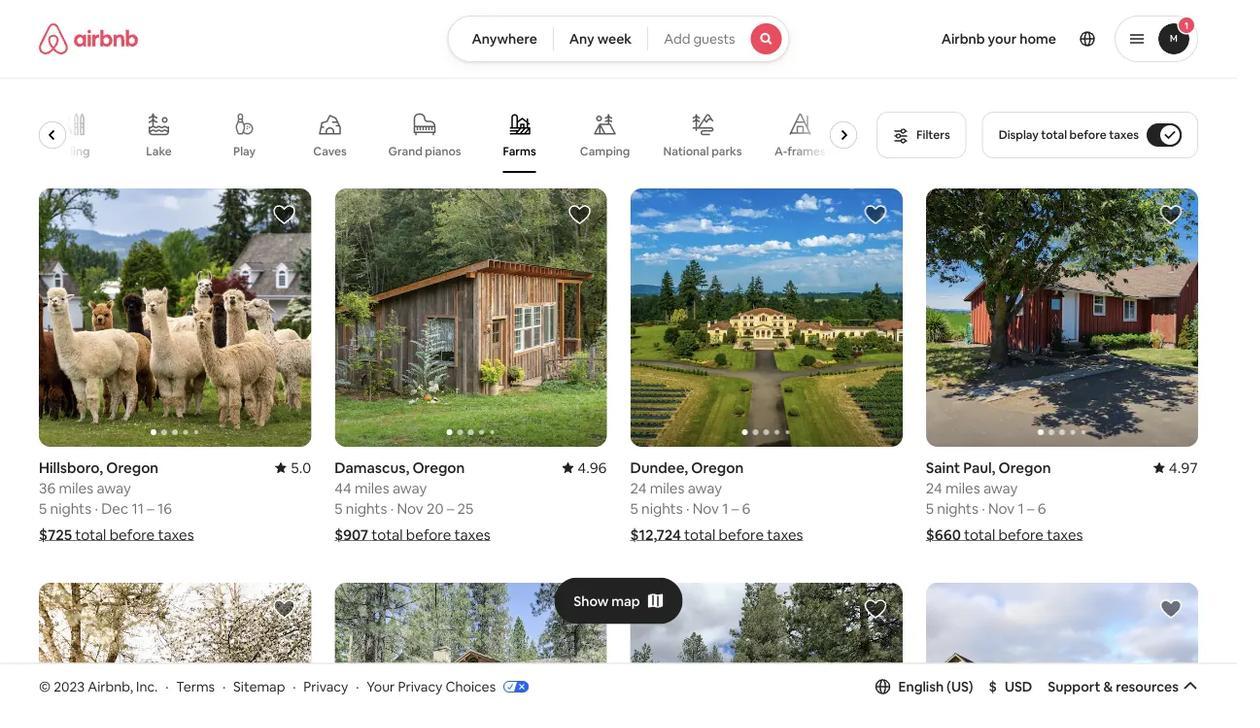 Task type: describe. For each thing, give the bounding box(es) containing it.
add guests
[[664, 30, 736, 48]]

dec
[[101, 499, 128, 518]]

your
[[988, 30, 1017, 48]]

show
[[574, 593, 609, 610]]

inc.
[[136, 678, 158, 696]]

nights inside saint paul, oregon 24 miles away 5 nights · nov 1 – 6 $660 total before taxes
[[937, 499, 979, 518]]

grand
[[389, 144, 423, 159]]

anywhere
[[472, 30, 537, 48]]

(us)
[[947, 678, 974, 696]]

choices
[[446, 678, 496, 696]]

total for dundee, oregon 24 miles away 5 nights · nov 1 – 6 $12,724 total before taxes
[[685, 526, 716, 545]]

support
[[1048, 678, 1101, 696]]

– for 6
[[732, 499, 739, 518]]

show map button
[[554, 578, 683, 625]]

play
[[234, 144, 256, 159]]

nights for 36
[[50, 499, 91, 518]]

your privacy choices link
[[367, 678, 529, 697]]

hillsboro,
[[39, 459, 103, 478]]

away for hillsboro,
[[97, 479, 131, 498]]

your
[[367, 678, 395, 696]]

24 inside saint paul, oregon 24 miles away 5 nights · nov 1 – 6 $660 total before taxes
[[926, 479, 943, 498]]

english (us)
[[899, 678, 974, 696]]

sitemap
[[233, 678, 285, 696]]

home
[[1020, 30, 1057, 48]]

2023
[[54, 678, 85, 696]]

privacy link
[[304, 678, 348, 696]]

1 inside dundee, oregon 24 miles away 5 nights · nov 1 – 6 $12,724 total before taxes
[[723, 499, 729, 518]]

add to wishlist: saint paul, oregon image
[[1160, 203, 1183, 227]]

skiing
[[58, 144, 90, 159]]

damascus,
[[335, 459, 410, 478]]

national
[[664, 144, 710, 159]]

display total before taxes button
[[983, 112, 1199, 158]]

add to wishlist: dundee, oregon image
[[864, 203, 887, 227]]

· inside dundee, oregon 24 miles away 5 nights · nov 1 – 6 $12,724 total before taxes
[[686, 499, 690, 518]]

terms link
[[176, 678, 215, 696]]

25
[[457, 499, 474, 518]]

add
[[664, 30, 691, 48]]

before for damascus, oregon 44 miles away 5 nights · nov 20 – 25 $907 total before taxes
[[406, 526, 451, 545]]

airbnb your home
[[942, 30, 1057, 48]]

44
[[335, 479, 352, 498]]

airbnb
[[942, 30, 985, 48]]

add to wishlist: sublimity, oregon image
[[1160, 598, 1183, 621]]

before inside button
[[1070, 127, 1107, 142]]

english (us) button
[[876, 678, 974, 696]]

filters
[[917, 127, 951, 142]]

– for 25
[[447, 499, 454, 518]]

total inside button
[[1042, 127, 1068, 142]]

20
[[427, 499, 444, 518]]

4.96
[[578, 459, 607, 478]]

grand pianos
[[389, 144, 462, 159]]

11
[[132, 499, 144, 518]]

resources
[[1116, 678, 1179, 696]]

display
[[999, 127, 1039, 142]]

miles inside saint paul, oregon 24 miles away 5 nights · nov 1 – 6 $660 total before taxes
[[946, 479, 981, 498]]

1 privacy from the left
[[304, 678, 348, 696]]

1 inside saint paul, oregon 24 miles away 5 nights · nov 1 – 6 $660 total before taxes
[[1018, 499, 1024, 518]]

frames
[[788, 144, 827, 159]]

5 for 24
[[630, 499, 639, 518]]

pianos
[[426, 144, 462, 159]]

taxes inside saint paul, oregon 24 miles away 5 nights · nov 1 – 6 $660 total before taxes
[[1047, 526, 1084, 545]]

terms
[[176, 678, 215, 696]]

nights for 44
[[346, 499, 387, 518]]

taxes for damascus, oregon 44 miles away 5 nights · nov 20 – 25 $907 total before taxes
[[455, 526, 491, 545]]

nights for 24
[[642, 499, 683, 518]]

anywhere button
[[448, 16, 554, 62]]

profile element
[[813, 0, 1199, 78]]

©
[[39, 678, 51, 696]]

map
[[612, 593, 640, 610]]

group containing national parks
[[39, 97, 865, 173]]

paul,
[[964, 459, 996, 478]]

miles for 44
[[355, 479, 390, 498]]

oregon inside saint paul, oregon 24 miles away 5 nights · nov 1 – 6 $660 total before taxes
[[999, 459, 1051, 478]]

taxes for dundee, oregon 24 miles away 5 nights · nov 1 – 6 $12,724 total before taxes
[[767, 526, 804, 545]]

caves
[[314, 144, 347, 159]]

oregon for damascus,
[[413, 459, 465, 478]]

&
[[1104, 678, 1113, 696]]

– inside saint paul, oregon 24 miles away 5 nights · nov 1 – 6 $660 total before taxes
[[1028, 499, 1035, 518]]

$660
[[926, 526, 961, 545]]

add to wishlist: damascus, oregon image
[[568, 203, 592, 227]]

total for damascus, oregon 44 miles away 5 nights · nov 20 – 25 $907 total before taxes
[[372, 526, 403, 545]]

5 for 44
[[335, 499, 343, 518]]

usd
[[1005, 678, 1033, 696]]

saint paul, oregon 24 miles away 5 nights · nov 1 – 6 $660 total before taxes
[[926, 459, 1084, 545]]

damascus, oregon 44 miles away 5 nights · nov 20 – 25 $907 total before taxes
[[335, 459, 491, 545]]

oregon for hillsboro,
[[106, 459, 159, 478]]

sitemap link
[[233, 678, 285, 696]]

saint
[[926, 459, 961, 478]]

display total before taxes
[[999, 127, 1139, 142]]



Task type: vqa. For each thing, say whether or not it's contained in the screenshot.
2nd away from the right
yes



Task type: locate. For each thing, give the bounding box(es) containing it.
· inside saint paul, oregon 24 miles away 5 nights · nov 1 – 6 $660 total before taxes
[[982, 499, 985, 518]]

miles for 36
[[59, 479, 93, 498]]

$ usd
[[989, 678, 1033, 696]]

nights up $12,724
[[642, 499, 683, 518]]

any week
[[570, 30, 632, 48]]

airbnb,
[[88, 678, 133, 696]]

before inside dundee, oregon 24 miles away 5 nights · nov 1 – 6 $12,724 total before taxes
[[719, 526, 764, 545]]

away down paul,
[[984, 479, 1018, 498]]

$12,724
[[630, 526, 681, 545]]

away for dundee,
[[688, 479, 722, 498]]

total right $12,724
[[685, 526, 716, 545]]

6 inside dundee, oregon 24 miles away 5 nights · nov 1 – 6 $12,724 total before taxes
[[742, 499, 751, 518]]

before right $660 at the bottom of the page
[[999, 526, 1044, 545]]

add to wishlist: sisters, oregon image
[[864, 598, 887, 621]]

total right display
[[1042, 127, 1068, 142]]

before down 11
[[110, 526, 155, 545]]

1 away from the left
[[97, 479, 131, 498]]

4 oregon from the left
[[999, 459, 1051, 478]]

add to wishlist: hillsboro, oregon image
[[272, 203, 296, 227]]

3 oregon from the left
[[692, 459, 744, 478]]

· inside hillsboro, oregon 36 miles away 5 nights · dec 11 – 16 $725 total before taxes
[[95, 499, 98, 518]]

oregon right dundee,
[[692, 459, 744, 478]]

terms · sitemap · privacy
[[176, 678, 348, 696]]

privacy left your
[[304, 678, 348, 696]]

0 horizontal spatial 6
[[742, 499, 751, 518]]

· down dundee,
[[686, 499, 690, 518]]

away inside saint paul, oregon 24 miles away 5 nights · nov 1 – 6 $660 total before taxes
[[984, 479, 1018, 498]]

nov inside saint paul, oregon 24 miles away 5 nights · nov 1 – 6 $660 total before taxes
[[989, 499, 1015, 518]]

lake
[[147, 144, 172, 159]]

5 down 36
[[39, 499, 47, 518]]

6 inside saint paul, oregon 24 miles away 5 nights · nov 1 – 6 $660 total before taxes
[[1038, 499, 1047, 518]]

3 – from the left
[[732, 499, 739, 518]]

5 inside dundee, oregon 24 miles away 5 nights · nov 1 – 6 $12,724 total before taxes
[[630, 499, 639, 518]]

· inside damascus, oregon 44 miles away 5 nights · nov 20 – 25 $907 total before taxes
[[390, 499, 394, 518]]

– inside hillsboro, oregon 36 miles away 5 nights · dec 11 – 16 $725 total before taxes
[[147, 499, 154, 518]]

airbnb your home link
[[930, 18, 1068, 59]]

before for dundee, oregon 24 miles away 5 nights · nov 1 – 6 $12,724 total before taxes
[[719, 526, 764, 545]]

oregon inside dundee, oregon 24 miles away 5 nights · nov 1 – 6 $12,724 total before taxes
[[692, 459, 744, 478]]

oregon up 11
[[106, 459, 159, 478]]

0 horizontal spatial nov
[[397, 499, 424, 518]]

5 up $12,724
[[630, 499, 639, 518]]

nov for 1
[[693, 499, 719, 518]]

guests
[[694, 30, 736, 48]]

oregon for dundee,
[[692, 459, 744, 478]]

1 inside dropdown button
[[1185, 19, 1189, 32]]

5 inside hillsboro, oregon 36 miles away 5 nights · dec 11 – 16 $725 total before taxes
[[39, 499, 47, 518]]

5 up $660 at the bottom of the page
[[926, 499, 934, 518]]

miles inside dundee, oregon 24 miles away 5 nights · nov 1 – 6 $12,724 total before taxes
[[650, 479, 685, 498]]

oregon inside hillsboro, oregon 36 miles away 5 nights · dec 11 – 16 $725 total before taxes
[[106, 459, 159, 478]]

1 horizontal spatial 6
[[1038, 499, 1047, 518]]

– inside damascus, oregon 44 miles away 5 nights · nov 20 – 25 $907 total before taxes
[[447, 499, 454, 518]]

add to wishlist: black butte ranch, oregon image
[[568, 598, 592, 621]]

· down paul,
[[982, 499, 985, 518]]

2 away from the left
[[393, 479, 427, 498]]

3 away from the left
[[688, 479, 722, 498]]

nights up $907
[[346, 499, 387, 518]]

any
[[570, 30, 595, 48]]

$725
[[39, 526, 72, 545]]

filters button
[[877, 112, 967, 158]]

total
[[1042, 127, 1068, 142], [75, 526, 106, 545], [372, 526, 403, 545], [685, 526, 716, 545], [964, 526, 996, 545]]

away
[[97, 479, 131, 498], [393, 479, 427, 498], [688, 479, 722, 498], [984, 479, 1018, 498]]

total right $907
[[372, 526, 403, 545]]

parks
[[712, 144, 743, 159]]

·
[[95, 499, 98, 518], [390, 499, 394, 518], [686, 499, 690, 518], [982, 499, 985, 518], [165, 678, 169, 696], [223, 678, 226, 696], [293, 678, 296, 696], [356, 678, 359, 696]]

5 down 44
[[335, 499, 343, 518]]

1
[[1185, 19, 1189, 32], [723, 499, 729, 518], [1018, 499, 1024, 518]]

24 down dundee,
[[630, 479, 647, 498]]

privacy right your
[[398, 678, 443, 696]]

5 inside saint paul, oregon 24 miles away 5 nights · nov 1 – 6 $660 total before taxes
[[926, 499, 934, 518]]

hillsboro, oregon 36 miles away 5 nights · dec 11 – 16 $725 total before taxes
[[39, 459, 194, 545]]

4 5 from the left
[[926, 499, 934, 518]]

0 horizontal spatial 1
[[723, 499, 729, 518]]

24 inside dundee, oregon 24 miles away 5 nights · nov 1 – 6 $12,724 total before taxes
[[630, 479, 647, 498]]

add guests button
[[648, 16, 790, 62]]

1 – from the left
[[147, 499, 154, 518]]

1 horizontal spatial privacy
[[398, 678, 443, 696]]

a-
[[775, 144, 788, 159]]

privacy
[[304, 678, 348, 696], [398, 678, 443, 696]]

farms
[[504, 144, 537, 159]]

1 button
[[1115, 16, 1199, 62]]

– for 16
[[147, 499, 154, 518]]

$
[[989, 678, 997, 696]]

2 – from the left
[[447, 499, 454, 518]]

total inside saint paul, oregon 24 miles away 5 nights · nov 1 – 6 $660 total before taxes
[[964, 526, 996, 545]]

before inside damascus, oregon 44 miles away 5 nights · nov 20 – 25 $907 total before taxes
[[406, 526, 451, 545]]

taxes for hillsboro, oregon 36 miles away 5 nights · dec 11 – 16 $725 total before taxes
[[158, 526, 194, 545]]

before
[[1070, 127, 1107, 142], [110, 526, 155, 545], [406, 526, 451, 545], [719, 526, 764, 545], [999, 526, 1044, 545]]

english
[[899, 678, 944, 696]]

away inside damascus, oregon 44 miles away 5 nights · nov 20 – 25 $907 total before taxes
[[393, 479, 427, 498]]

dundee, oregon 24 miles away 5 nights · nov 1 – 6 $12,724 total before taxes
[[630, 459, 804, 545]]

show map
[[574, 593, 640, 610]]

· left your
[[356, 678, 359, 696]]

1 horizontal spatial 1
[[1018, 499, 1024, 518]]

5.0
[[291, 459, 311, 478]]

3 miles from the left
[[650, 479, 685, 498]]

before right $12,724
[[719, 526, 764, 545]]

miles for 24
[[650, 479, 685, 498]]

36
[[39, 479, 56, 498]]

none search field containing anywhere
[[448, 16, 790, 62]]

1 nov from the left
[[397, 499, 424, 518]]

miles
[[59, 479, 93, 498], [355, 479, 390, 498], [650, 479, 685, 498], [946, 479, 981, 498]]

1 5 from the left
[[39, 499, 47, 518]]

nov inside damascus, oregon 44 miles away 5 nights · nov 20 – 25 $907 total before taxes
[[397, 499, 424, 518]]

3 5 from the left
[[630, 499, 639, 518]]

1 horizontal spatial 24
[[926, 479, 943, 498]]

· right the terms link
[[223, 678, 226, 696]]

away down dundee,
[[688, 479, 722, 498]]

3 nights from the left
[[642, 499, 683, 518]]

0 horizontal spatial privacy
[[304, 678, 348, 696]]

a-frames
[[775, 144, 827, 159]]

2 horizontal spatial 1
[[1185, 19, 1189, 32]]

3 nov from the left
[[989, 499, 1015, 518]]

5
[[39, 499, 47, 518], [335, 499, 343, 518], [630, 499, 639, 518], [926, 499, 934, 518]]

taxes inside dundee, oregon 24 miles away 5 nights · nov 1 – 6 $12,724 total before taxes
[[767, 526, 804, 545]]

6
[[742, 499, 751, 518], [1038, 499, 1047, 518]]

2 24 from the left
[[926, 479, 943, 498]]

miles inside damascus, oregon 44 miles away 5 nights · nov 20 – 25 $907 total before taxes
[[355, 479, 390, 498]]

nights inside hillsboro, oregon 36 miles away 5 nights · dec 11 – 16 $725 total before taxes
[[50, 499, 91, 518]]

24 down saint
[[926, 479, 943, 498]]

total right the $725
[[75, 526, 106, 545]]

miles down damascus,
[[355, 479, 390, 498]]

taxes inside damascus, oregon 44 miles away 5 nights · nov 20 – 25 $907 total before taxes
[[455, 526, 491, 545]]

1 24 from the left
[[630, 479, 647, 498]]

1 6 from the left
[[742, 499, 751, 518]]

4.96 out of 5 average rating image
[[562, 459, 607, 478]]

camping
[[581, 144, 631, 159]]

before for hillsboro, oregon 36 miles away 5 nights · dec 11 – 16 $725 total before taxes
[[110, 526, 155, 545]]

oregon up 20
[[413, 459, 465, 478]]

add to wishlist: trout lake, washington image
[[272, 598, 296, 621]]

before inside hillsboro, oregon 36 miles away 5 nights · dec 11 – 16 $725 total before taxes
[[110, 526, 155, 545]]

total inside dundee, oregon 24 miles away 5 nights · nov 1 – 6 $12,724 total before taxes
[[685, 526, 716, 545]]

total for hillsboro, oregon 36 miles away 5 nights · dec 11 – 16 $725 total before taxes
[[75, 526, 106, 545]]

0 horizontal spatial 24
[[630, 479, 647, 498]]

week
[[598, 30, 632, 48]]

2 horizontal spatial nov
[[989, 499, 1015, 518]]

miles down dundee,
[[650, 479, 685, 498]]

4 miles from the left
[[946, 479, 981, 498]]

before right display
[[1070, 127, 1107, 142]]

· right inc.
[[165, 678, 169, 696]]

away for damascus,
[[393, 479, 427, 498]]

oregon inside damascus, oregon 44 miles away 5 nights · nov 20 – 25 $907 total before taxes
[[413, 459, 465, 478]]

4 – from the left
[[1028, 499, 1035, 518]]

2 6 from the left
[[1038, 499, 1047, 518]]

away inside dundee, oregon 24 miles away 5 nights · nov 1 – 6 $12,724 total before taxes
[[688, 479, 722, 498]]

total right $660 at the bottom of the page
[[964, 526, 996, 545]]

1 horizontal spatial nov
[[693, 499, 719, 518]]

5 for 36
[[39, 499, 47, 518]]

taxes inside button
[[1109, 127, 1139, 142]]

support & resources button
[[1048, 678, 1199, 696]]

miles down 'hillsboro,' on the left
[[59, 479, 93, 498]]

away up 20
[[393, 479, 427, 498]]

nov inside dundee, oregon 24 miles away 5 nights · nov 1 – 6 $12,724 total before taxes
[[693, 499, 719, 518]]

nights up $660 at the bottom of the page
[[937, 499, 979, 518]]

1 oregon from the left
[[106, 459, 159, 478]]

any week button
[[553, 16, 649, 62]]

nights inside damascus, oregon 44 miles away 5 nights · nov 20 – 25 $907 total before taxes
[[346, 499, 387, 518]]

1 nights from the left
[[50, 499, 91, 518]]

2 miles from the left
[[355, 479, 390, 498]]

nights inside dundee, oregon 24 miles away 5 nights · nov 1 – 6 $12,724 total before taxes
[[642, 499, 683, 518]]

· left 20
[[390, 499, 394, 518]]

None search field
[[448, 16, 790, 62]]

nights
[[50, 499, 91, 518], [346, 499, 387, 518], [642, 499, 683, 518], [937, 499, 979, 518]]

taxes inside hillsboro, oregon 36 miles away 5 nights · dec 11 – 16 $725 total before taxes
[[158, 526, 194, 545]]

nov for 20
[[397, 499, 424, 518]]

oregon right paul,
[[999, 459, 1051, 478]]

support & resources
[[1048, 678, 1179, 696]]

away inside hillsboro, oregon 36 miles away 5 nights · dec 11 – 16 $725 total before taxes
[[97, 479, 131, 498]]

1 miles from the left
[[59, 479, 93, 498]]

2 privacy from the left
[[398, 678, 443, 696]]

5 inside damascus, oregon 44 miles away 5 nights · nov 20 – 25 $907 total before taxes
[[335, 499, 343, 518]]

4 away from the left
[[984, 479, 1018, 498]]

4 nights from the left
[[937, 499, 979, 518]]

–
[[147, 499, 154, 518], [447, 499, 454, 518], [732, 499, 739, 518], [1028, 499, 1035, 518]]

miles inside hillsboro, oregon 36 miles away 5 nights · dec 11 – 16 $725 total before taxes
[[59, 479, 93, 498]]

2 5 from the left
[[335, 499, 343, 518]]

$907
[[335, 526, 369, 545]]

16
[[157, 499, 172, 518]]

nov
[[397, 499, 424, 518], [693, 499, 719, 518], [989, 499, 1015, 518]]

5.0 out of 5 average rating image
[[275, 459, 311, 478]]

total inside hillsboro, oregon 36 miles away 5 nights · dec 11 – 16 $725 total before taxes
[[75, 526, 106, 545]]

total inside damascus, oregon 44 miles away 5 nights · nov 20 – 25 $907 total before taxes
[[372, 526, 403, 545]]

4.97
[[1169, 459, 1199, 478]]

dundee,
[[630, 459, 688, 478]]

· left dec
[[95, 499, 98, 518]]

4.97 out of 5 average rating image
[[1154, 459, 1199, 478]]

national parks
[[664, 144, 743, 159]]

© 2023 airbnb, inc. ·
[[39, 678, 169, 696]]

group
[[39, 97, 865, 173], [39, 189, 311, 447], [335, 189, 607, 447], [630, 189, 903, 447], [926, 189, 1199, 447], [39, 584, 311, 711], [335, 584, 607, 711], [630, 584, 903, 711], [926, 584, 1199, 711]]

2 nov from the left
[[693, 499, 719, 518]]

miles down paul,
[[946, 479, 981, 498]]

· left privacy link
[[293, 678, 296, 696]]

24
[[630, 479, 647, 498], [926, 479, 943, 498]]

2 nights from the left
[[346, 499, 387, 518]]

privacy inside "link"
[[398, 678, 443, 696]]

– inside dundee, oregon 24 miles away 5 nights · nov 1 – 6 $12,724 total before taxes
[[732, 499, 739, 518]]

taxes
[[1109, 127, 1139, 142], [158, 526, 194, 545], [455, 526, 491, 545], [767, 526, 804, 545], [1047, 526, 1084, 545]]

away up dec
[[97, 479, 131, 498]]

2 oregon from the left
[[413, 459, 465, 478]]

before down 20
[[406, 526, 451, 545]]

nights up the $725
[[50, 499, 91, 518]]

before inside saint paul, oregon 24 miles away 5 nights · nov 1 – 6 $660 total before taxes
[[999, 526, 1044, 545]]

your privacy choices
[[367, 678, 496, 696]]



